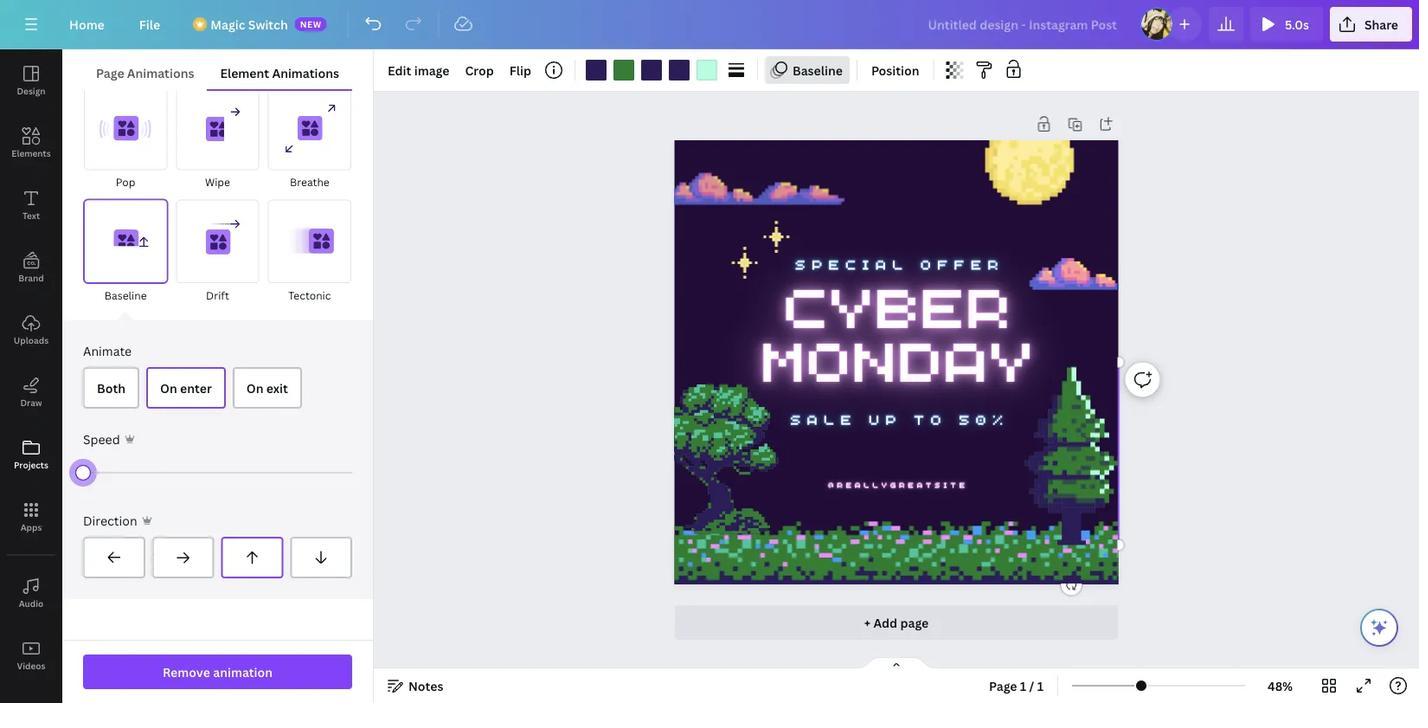 Task type: describe. For each thing, give the bounding box(es) containing it.
element
[[220, 65, 269, 81]]

page for page animations
[[96, 65, 124, 81]]

audio button
[[0, 562, 62, 624]]

remove animation
[[163, 664, 273, 680]]

48%
[[1268, 677, 1294, 694]]

Design title text field
[[915, 7, 1133, 42]]

enter
[[180, 380, 212, 397]]

text
[[22, 210, 40, 221]]

both button
[[83, 368, 139, 409]]

uploads button
[[0, 299, 62, 361]]

wipe image
[[176, 87, 259, 171]]

element animations
[[220, 65, 339, 81]]

position button
[[865, 56, 927, 84]]

direction
[[83, 513, 137, 529]]

wipe button
[[175, 86, 260, 192]]

on for on enter
[[160, 380, 177, 397]]

remove animation button
[[83, 655, 352, 689]]

page 1 / 1
[[990, 677, 1044, 694]]

color group
[[583, 56, 721, 84]]

drift image
[[176, 200, 259, 284]]

magic
[[211, 16, 245, 32]]

canva assistant image
[[1370, 617, 1390, 638]]

main menu bar
[[0, 0, 1420, 49]]

file
[[139, 16, 160, 32]]

apps button
[[0, 486, 62, 548]]

+ add page button
[[675, 605, 1119, 640]]

#007d2a image
[[614, 60, 635, 81]]

+
[[865, 614, 871, 631]]

design button
[[0, 49, 62, 112]]

animations for page animations
[[127, 65, 194, 81]]

notes
[[409, 677, 444, 694]]

magic switch
[[211, 16, 288, 32]]

videos button
[[0, 624, 62, 687]]

baseline inside dropdown button
[[793, 62, 843, 78]]

2 #2e1b5b image from the left
[[669, 60, 690, 81]]

image
[[414, 62, 450, 78]]

edit image
[[388, 62, 450, 78]]

pop button
[[83, 86, 168, 192]]

switch
[[248, 16, 288, 32]]

#a4ffde image
[[697, 60, 718, 81]]

notes button
[[381, 672, 451, 700]]

baseline button
[[83, 199, 168, 305]]

1 1 from the left
[[1021, 677, 1027, 694]]

edit image button
[[381, 56, 457, 84]]

exaggerate
[[83, 635, 148, 652]]

add
[[874, 614, 898, 631]]

crop
[[465, 62, 494, 78]]

home
[[69, 16, 105, 32]]

1 #2e1b5b image from the left
[[642, 60, 662, 81]]

position
[[872, 62, 920, 78]]

baseline image
[[84, 200, 167, 284]]

pop image
[[84, 87, 167, 171]]

both
[[97, 380, 126, 397]]

baseline inside button
[[105, 288, 147, 303]]

#a4ffde image
[[697, 60, 718, 81]]

remove
[[163, 664, 210, 680]]

home link
[[55, 7, 118, 42]]

drift
[[206, 288, 229, 303]]

text button
[[0, 174, 62, 236]]

#007d2a image
[[614, 60, 635, 81]]

exit
[[267, 380, 288, 397]]

breathe
[[290, 175, 330, 190]]

new
[[300, 18, 322, 30]]

element animations button
[[207, 56, 352, 89]]

uploads
[[14, 334, 49, 346]]

brand
[[18, 272, 44, 284]]

breathe image
[[268, 87, 352, 171]]

page for page 1 / 1
[[990, 677, 1018, 694]]



Task type: locate. For each thing, give the bounding box(es) containing it.
page
[[96, 65, 124, 81], [990, 677, 1018, 694]]

speed
[[83, 431, 120, 448]]

flip
[[510, 62, 532, 78]]

crop button
[[458, 56, 501, 84]]

0 vertical spatial baseline
[[793, 62, 843, 78]]

animations down new
[[272, 65, 339, 81]]

apps
[[20, 521, 42, 533]]

1 vertical spatial page
[[990, 677, 1018, 694]]

1 horizontal spatial page
[[990, 677, 1018, 694]]

file button
[[125, 7, 174, 42]]

animate
[[83, 343, 132, 359]]

page left /
[[990, 677, 1018, 694]]

baseline left 'position'
[[793, 62, 843, 78]]

edit
[[388, 62, 412, 78]]

0 horizontal spatial animations
[[127, 65, 194, 81]]

projects button
[[0, 423, 62, 486]]

0 horizontal spatial 1
[[1021, 677, 1027, 694]]

1 right /
[[1038, 677, 1044, 694]]

tectonic button
[[267, 199, 352, 305]]

tectonic image
[[268, 200, 352, 284]]

audio
[[19, 597, 44, 609]]

sale
[[790, 408, 858, 429], [790, 408, 858, 429]]

on exit button
[[233, 368, 302, 409]]

animations inside button
[[127, 65, 194, 81]]

animation
[[213, 664, 273, 680]]

on
[[160, 380, 177, 397], [247, 380, 264, 397]]

1 horizontal spatial baseline
[[793, 62, 843, 78]]

to
[[914, 408, 948, 429], [914, 408, 948, 429]]

share
[[1365, 16, 1399, 32]]

animations down file popup button
[[127, 65, 194, 81]]

design
[[17, 85, 45, 97]]

0 horizontal spatial #2e1b5b image
[[642, 60, 662, 81]]

page inside button
[[96, 65, 124, 81]]

2 on from the left
[[247, 380, 264, 397]]

cyber
[[783, 259, 1011, 344], [783, 259, 1011, 344]]

share button
[[1331, 7, 1413, 42]]

#2e1b5b image
[[586, 60, 607, 81], [586, 60, 607, 81], [642, 60, 662, 81], [669, 60, 690, 81]]

on enter button
[[146, 368, 226, 409]]

elements
[[11, 147, 51, 159]]

5.0s
[[1286, 16, 1310, 32]]

#2e1b5b image right #007d2a icon
[[642, 60, 662, 81]]

on left enter
[[160, 380, 177, 397]]

0 horizontal spatial on
[[160, 380, 177, 397]]

on enter
[[160, 380, 212, 397]]

5.0s button
[[1251, 7, 1324, 42]]

animations
[[127, 65, 194, 81], [272, 65, 339, 81]]

50%
[[959, 408, 1010, 429], [959, 408, 1010, 429]]

page
[[901, 614, 929, 631]]

#2e1b5b image
[[642, 60, 662, 81], [669, 60, 690, 81]]

side panel tab list
[[0, 49, 62, 687]]

videos
[[17, 660, 45, 671]]

48% button
[[1253, 672, 1309, 700]]

0 horizontal spatial baseline
[[105, 288, 147, 303]]

baseline
[[793, 62, 843, 78], [105, 288, 147, 303]]

1 animations from the left
[[127, 65, 194, 81]]

#2e1b5b image left #a4ffde icon on the top of the page
[[669, 60, 690, 81]]

special offer
[[795, 253, 1005, 273], [795, 253, 1005, 273]]

projects
[[14, 459, 48, 471]]

page animations button
[[83, 56, 207, 89]]

breathe button
[[267, 86, 352, 192]]

1 horizontal spatial 1
[[1038, 677, 1044, 694]]

0 vertical spatial page
[[96, 65, 124, 81]]

pop
[[116, 175, 135, 190]]

2 1 from the left
[[1038, 677, 1044, 694]]

tectonic
[[288, 288, 331, 303]]

monday
[[760, 312, 1034, 397], [760, 312, 1034, 397]]

1
[[1021, 677, 1027, 694], [1038, 677, 1044, 694]]

1 on from the left
[[160, 380, 177, 397]]

special
[[795, 253, 909, 273], [795, 253, 909, 273]]

flip button
[[503, 56, 538, 84]]

baseline down baseline image
[[105, 288, 147, 303]]

baseline button
[[765, 56, 850, 84]]

on left exit
[[247, 380, 264, 397]]

+ add page
[[865, 614, 929, 631]]

draw
[[20, 397, 42, 408]]

drift button
[[175, 199, 260, 305]]

1 horizontal spatial on
[[247, 380, 264, 397]]

/
[[1030, 677, 1035, 694]]

offer
[[921, 253, 1005, 273], [921, 253, 1005, 273]]

on inside button
[[247, 380, 264, 397]]

on for on exit
[[247, 380, 264, 397]]

1 horizontal spatial animations
[[272, 65, 339, 81]]

animations inside button
[[272, 65, 339, 81]]

page down home 'link'
[[96, 65, 124, 81]]

cyber monday
[[760, 259, 1034, 397], [760, 259, 1034, 397]]

show pages image
[[855, 656, 939, 670]]

page animations
[[96, 65, 194, 81]]

1 horizontal spatial #2e1b5b image
[[669, 60, 690, 81]]

sale up to 50%
[[790, 408, 1010, 429], [790, 408, 1010, 429]]

draw button
[[0, 361, 62, 423]]

@reallygreatsite
[[828, 479, 969, 490], [828, 479, 969, 490]]

2 animations from the left
[[272, 65, 339, 81]]

on exit
[[247, 380, 288, 397]]

1 left /
[[1021, 677, 1027, 694]]

on inside button
[[160, 380, 177, 397]]

brand button
[[0, 236, 62, 299]]

0 horizontal spatial page
[[96, 65, 124, 81]]

1 vertical spatial baseline
[[105, 288, 147, 303]]

elements button
[[0, 112, 62, 174]]

wipe
[[205, 175, 230, 190]]

animations for element animations
[[272, 65, 339, 81]]



Task type: vqa. For each thing, say whether or not it's contained in the screenshot.
organize
no



